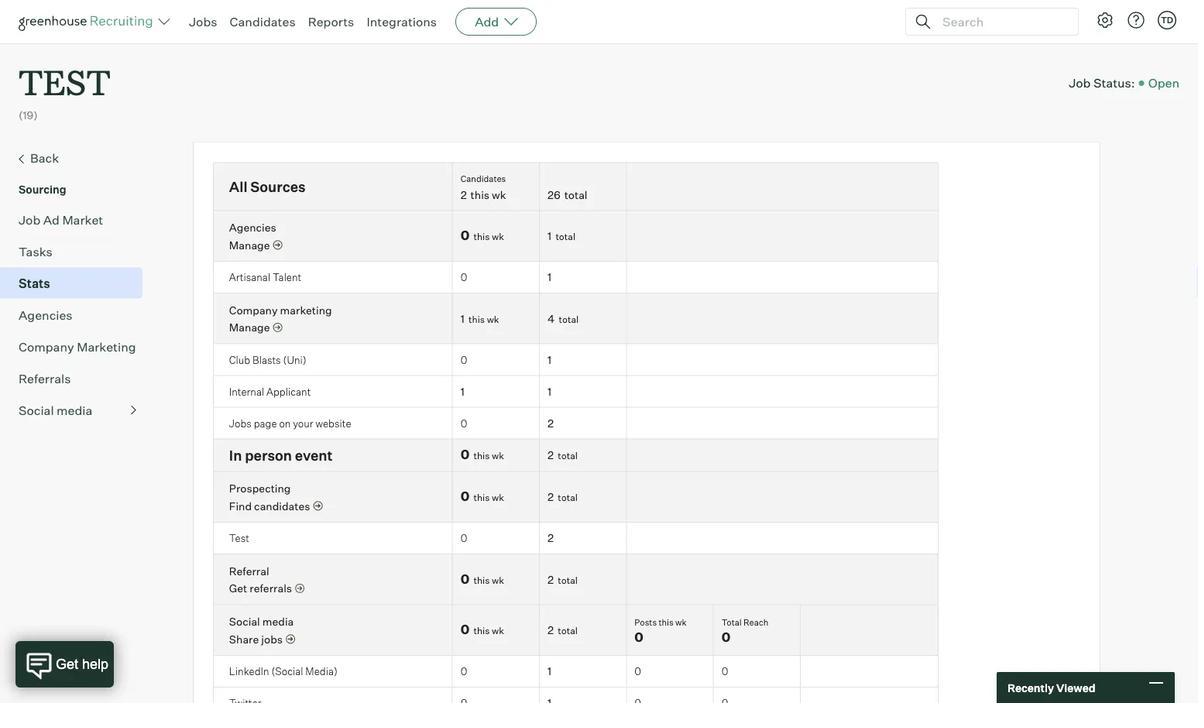 Task type: locate. For each thing, give the bounding box(es) containing it.
status:
[[1094, 75, 1135, 91]]

jobs
[[261, 633, 283, 646]]

job
[[1069, 75, 1091, 91], [19, 212, 40, 227]]

1 horizontal spatial job
[[1069, 75, 1091, 91]]

1 vertical spatial manage link
[[229, 320, 282, 335]]

0 horizontal spatial social
[[19, 403, 54, 418]]

0 vertical spatial manage link
[[229, 238, 282, 253]]

marketing
[[77, 339, 136, 355]]

1 vertical spatial company
[[19, 339, 74, 355]]

artisanal talent
[[229, 271, 301, 283]]

26 link
[[548, 188, 561, 202]]

(social
[[271, 665, 303, 678]]

agencies for agencies
[[19, 307, 73, 323]]

1 this wk
[[461, 312, 499, 325]]

referral
[[229, 564, 269, 578]]

job left ad
[[19, 212, 40, 227]]

0 vertical spatial company
[[229, 303, 278, 317]]

2 2 total from the top
[[548, 490, 578, 504]]

agencies link down stats link
[[19, 306, 136, 324]]

jobs for jobs
[[189, 14, 217, 29]]

manage
[[229, 238, 270, 252], [229, 321, 270, 334]]

agencies
[[229, 221, 276, 234], [19, 307, 73, 323]]

total
[[564, 188, 588, 202], [556, 231, 576, 242], [559, 313, 579, 325], [558, 450, 578, 462], [558, 492, 578, 503], [558, 574, 578, 586], [558, 625, 578, 637]]

0 horizontal spatial media
[[57, 403, 92, 418]]

total
[[722, 617, 742, 628]]

2 manage link from the top
[[229, 320, 282, 335]]

3 0 this wk from the top
[[461, 489, 504, 504]]

media for social media share jobs
[[262, 615, 294, 629]]

agencies down all in the top of the page
[[229, 221, 276, 234]]

linkedin
[[229, 665, 269, 678]]

job for job status:
[[1069, 75, 1091, 91]]

referrals
[[19, 371, 71, 386]]

0 horizontal spatial social media link
[[19, 401, 136, 420]]

page
[[254, 417, 277, 429]]

manage up artisanal
[[229, 238, 270, 252]]

26
[[548, 188, 561, 202]]

social for social media
[[19, 403, 54, 418]]

3 2 total from the top
[[548, 573, 578, 586]]

2
[[461, 188, 467, 202], [548, 417, 554, 430], [548, 449, 554, 462], [548, 490, 554, 504], [548, 532, 554, 545], [548, 573, 554, 586], [548, 624, 554, 637]]

reports
[[308, 14, 354, 29]]

candidates link
[[230, 14, 296, 29]]

social media share jobs
[[229, 615, 294, 646]]

company up referrals on the left bottom of page
[[19, 339, 74, 355]]

internal applicant
[[229, 385, 311, 398]]

on
[[279, 417, 291, 429]]

5 0 this wk from the top
[[461, 622, 504, 637]]

(uni)
[[283, 354, 306, 366]]

media up the jobs
[[262, 615, 294, 629]]

agencies down stats
[[19, 307, 73, 323]]

0 this wk for social media share jobs
[[461, 622, 504, 637]]

1 horizontal spatial candidates
[[461, 173, 506, 184]]

company down artisanal
[[229, 303, 278, 317]]

0 vertical spatial jobs
[[189, 14, 217, 29]]

0 horizontal spatial agencies link
[[19, 306, 136, 324]]

social media link up share jobs link
[[229, 615, 294, 629]]

market
[[62, 212, 103, 227]]

recently
[[1008, 681, 1054, 695]]

jobs link
[[189, 14, 217, 29]]

reach
[[744, 617, 769, 628]]

jobs
[[189, 14, 217, 29], [229, 417, 252, 429]]

0
[[461, 228, 470, 243], [461, 271, 467, 283], [461, 354, 467, 366], [461, 417, 467, 429], [461, 447, 470, 463], [461, 489, 470, 504], [461, 532, 467, 545], [461, 571, 470, 587], [461, 622, 470, 637], [635, 630, 644, 645], [722, 630, 731, 645], [461, 665, 467, 678], [635, 665, 641, 678], [722, 665, 728, 678]]

social inside social media share jobs
[[229, 615, 260, 629]]

1 0 this wk from the top
[[461, 228, 504, 243]]

1 horizontal spatial media
[[262, 615, 294, 629]]

viewed
[[1057, 681, 1096, 695]]

1 vertical spatial social
[[229, 615, 260, 629]]

manage link down company marketing link
[[229, 320, 282, 335]]

recently viewed
[[1008, 681, 1096, 695]]

media for social media
[[57, 403, 92, 418]]

1 vertical spatial agencies
[[19, 307, 73, 323]]

job left status:
[[1069, 75, 1091, 91]]

2 manage from the top
[[229, 321, 270, 334]]

manage link up artisanal
[[229, 238, 282, 253]]

1 vertical spatial manage
[[229, 321, 270, 334]]

2 link
[[461, 188, 467, 202], [548, 417, 554, 430], [548, 449, 554, 462], [548, 490, 554, 504], [548, 532, 554, 545], [548, 573, 554, 586], [548, 624, 554, 637]]

0 horizontal spatial job
[[19, 212, 40, 227]]

0 this wk
[[461, 228, 504, 243], [461, 447, 504, 463], [461, 489, 504, 504], [461, 571, 504, 587], [461, 622, 504, 637]]

media down referrals link
[[57, 403, 92, 418]]

0 vertical spatial manage
[[229, 238, 270, 252]]

candidates for candidates 2 this wk
[[461, 173, 506, 184]]

1 vertical spatial media
[[262, 615, 294, 629]]

applicant
[[266, 385, 311, 398]]

blasts
[[253, 354, 281, 366]]

1 horizontal spatial agencies
[[229, 221, 276, 234]]

job for job ad market
[[19, 212, 40, 227]]

agencies link down all in the top of the page
[[229, 221, 276, 234]]

tasks link
[[19, 242, 136, 261]]

Search text field
[[939, 10, 1064, 33]]

total for social media share jobs
[[558, 625, 578, 637]]

jobs for jobs page on your website
[[229, 417, 252, 429]]

social down referrals on the left bottom of page
[[19, 403, 54, 418]]

manage link
[[229, 238, 282, 253], [229, 320, 282, 335]]

social media
[[19, 403, 92, 418]]

1 vertical spatial agencies link
[[19, 306, 136, 324]]

0 vertical spatial agencies
[[229, 221, 276, 234]]

0 vertical spatial job
[[1069, 75, 1091, 91]]

td button
[[1158, 11, 1177, 29]]

1 horizontal spatial agencies link
[[229, 221, 276, 234]]

this
[[471, 188, 490, 202], [474, 231, 490, 242], [469, 313, 485, 325], [474, 450, 490, 462], [474, 492, 490, 503], [474, 574, 490, 586], [659, 617, 674, 628], [474, 625, 490, 637]]

this inside "candidates 2 this wk"
[[471, 188, 490, 202]]

find
[[229, 499, 252, 513]]

company
[[229, 303, 278, 317], [19, 339, 74, 355]]

1 vertical spatial social media link
[[229, 615, 294, 629]]

1 manage from the top
[[229, 238, 270, 252]]

manage inside company marketing manage
[[229, 321, 270, 334]]

26 total
[[548, 188, 588, 202]]

0 vertical spatial candidates
[[230, 14, 296, 29]]

total for company marketing manage
[[559, 313, 579, 325]]

social media link down referrals link
[[19, 401, 136, 420]]

candidates for candidates
[[230, 14, 296, 29]]

1 vertical spatial jobs
[[229, 417, 252, 429]]

total inside "1 total"
[[556, 231, 576, 242]]

jobs left "page"
[[229, 417, 252, 429]]

1 vertical spatial candidates
[[461, 173, 506, 184]]

sources
[[250, 178, 306, 196]]

1 vertical spatial job
[[19, 212, 40, 227]]

media
[[57, 403, 92, 418], [262, 615, 294, 629]]

2 total
[[548, 449, 578, 462], [548, 490, 578, 504], [548, 573, 578, 586], [548, 624, 578, 637]]

0 vertical spatial media
[[57, 403, 92, 418]]

0 horizontal spatial candidates
[[230, 14, 296, 29]]

company inside company marketing manage
[[229, 303, 278, 317]]

social media link
[[19, 401, 136, 420], [229, 615, 294, 629]]

your
[[293, 417, 313, 429]]

stats link
[[19, 274, 136, 293]]

1 horizontal spatial jobs
[[229, 417, 252, 429]]

media)
[[305, 665, 338, 678]]

sourcing
[[19, 183, 66, 196]]

total for referral get referrals
[[558, 574, 578, 586]]

wk
[[492, 188, 506, 202], [492, 231, 504, 242], [487, 313, 499, 325], [492, 450, 504, 462], [492, 492, 504, 503], [492, 574, 504, 586], [675, 617, 687, 628], [492, 625, 504, 637]]

linkedin (social media)
[[229, 665, 338, 678]]

jobs page on your website
[[229, 417, 351, 429]]

td button
[[1155, 8, 1180, 33]]

4 total
[[548, 312, 579, 325]]

0 this wk for prospecting find candidates
[[461, 489, 504, 504]]

integrations link
[[367, 14, 437, 29]]

0 horizontal spatial jobs
[[189, 14, 217, 29]]

total inside 4 total
[[559, 313, 579, 325]]

wk inside posts this wk 0
[[675, 617, 687, 628]]

1 horizontal spatial company
[[229, 303, 278, 317]]

candidates inside "candidates 2 this wk"
[[461, 173, 506, 184]]

4 0 this wk from the top
[[461, 571, 504, 587]]

4 2 total from the top
[[548, 624, 578, 637]]

add button
[[456, 8, 537, 36]]

0 horizontal spatial company
[[19, 339, 74, 355]]

company for company marketing
[[19, 339, 74, 355]]

agencies for agencies manage
[[229, 221, 276, 234]]

social up share at the left of the page
[[229, 615, 260, 629]]

job ad market
[[19, 212, 103, 227]]

1 manage link from the top
[[229, 238, 282, 253]]

find candidates link
[[229, 499, 323, 514]]

manage up club
[[229, 321, 270, 334]]

agencies link
[[229, 221, 276, 234], [19, 306, 136, 324]]

media inside social media share jobs
[[262, 615, 294, 629]]

company marketing
[[19, 339, 136, 355]]

integrations
[[367, 14, 437, 29]]

0 horizontal spatial agencies
[[19, 307, 73, 323]]

marketing
[[280, 303, 332, 317]]

agencies inside "link"
[[19, 307, 73, 323]]

0 vertical spatial social
[[19, 403, 54, 418]]

jobs left "candidates" 'link'
[[189, 14, 217, 29]]

1 horizontal spatial social
[[229, 615, 260, 629]]



Task type: vqa. For each thing, say whether or not it's contained in the screenshot.


Task type: describe. For each thing, give the bounding box(es) containing it.
share jobs link
[[229, 632, 295, 647]]

prospecting link
[[229, 482, 291, 496]]

person
[[245, 447, 292, 464]]

this inside '1 this wk'
[[469, 313, 485, 325]]

stats
[[19, 276, 50, 291]]

open
[[1149, 75, 1180, 91]]

0 inside posts this wk 0
[[635, 630, 644, 645]]

company marketing link
[[19, 337, 136, 356]]

job status:
[[1069, 75, 1135, 91]]

get
[[229, 582, 247, 595]]

get referrals link
[[229, 581, 304, 596]]

company for company marketing manage
[[229, 303, 278, 317]]

(19)
[[19, 109, 38, 122]]

talent
[[273, 271, 301, 283]]

0 inside total reach 0
[[722, 630, 731, 645]]

back link
[[19, 148, 136, 169]]

social for social media share jobs
[[229, 615, 260, 629]]

2 total for prospecting find candidates
[[548, 490, 578, 504]]

2 total for referral get referrals
[[548, 573, 578, 586]]

wk inside '1 this wk'
[[487, 313, 499, 325]]

test (19)
[[19, 59, 111, 122]]

4 link
[[548, 312, 555, 325]]

candidates
[[254, 499, 310, 513]]

posts this wk 0
[[635, 617, 687, 645]]

manage link for 1
[[229, 320, 282, 335]]

0 vertical spatial agencies link
[[229, 221, 276, 234]]

club
[[229, 354, 250, 366]]

back
[[30, 150, 59, 166]]

all
[[229, 178, 247, 196]]

test link
[[19, 43, 111, 108]]

club blasts (uni)
[[229, 354, 306, 366]]

prospecting
[[229, 482, 291, 496]]

all sources
[[229, 178, 306, 196]]

company marketing link
[[229, 303, 332, 317]]

this inside posts this wk 0
[[659, 617, 674, 628]]

candidates 2 this wk
[[461, 173, 506, 202]]

1 total
[[548, 229, 576, 243]]

2 total for social media share jobs
[[548, 624, 578, 637]]

event
[[295, 447, 333, 464]]

td
[[1161, 15, 1174, 25]]

ad
[[43, 212, 60, 227]]

website
[[316, 417, 351, 429]]

1 2 total from the top
[[548, 449, 578, 462]]

4
[[548, 312, 555, 325]]

configure image
[[1096, 11, 1115, 29]]

in
[[229, 447, 242, 464]]

referrals link
[[19, 369, 136, 388]]

referrals
[[250, 582, 292, 595]]

reports link
[[308, 14, 354, 29]]

posts
[[635, 617, 657, 628]]

total for prospecting find candidates
[[558, 492, 578, 503]]

internal
[[229, 385, 264, 398]]

0 this wk for agencies manage
[[461, 228, 504, 243]]

test
[[229, 532, 249, 545]]

manage inside agencies manage
[[229, 238, 270, 252]]

wk inside "candidates 2 this wk"
[[492, 188, 506, 202]]

artisanal
[[229, 271, 270, 283]]

total for agencies manage
[[556, 231, 576, 242]]

2 0 this wk from the top
[[461, 447, 504, 463]]

share
[[229, 633, 259, 646]]

in person event
[[229, 447, 333, 464]]

0 vertical spatial social media link
[[19, 401, 136, 420]]

company marketing manage
[[229, 303, 332, 334]]

referral get referrals
[[229, 564, 292, 595]]

tasks
[[19, 244, 53, 259]]

agencies manage
[[229, 221, 276, 252]]

0 this wk for referral get referrals
[[461, 571, 504, 587]]

test
[[19, 59, 111, 105]]

greenhouse recruiting image
[[19, 12, 158, 31]]

2 inside "candidates 2 this wk"
[[461, 188, 467, 202]]

prospecting find candidates
[[229, 482, 310, 513]]

referral link
[[229, 564, 269, 578]]

manage link for 0
[[229, 238, 282, 253]]

job ad market link
[[19, 210, 136, 229]]

add
[[475, 14, 499, 29]]

1 horizontal spatial social media link
[[229, 615, 294, 629]]

total reach 0
[[722, 617, 769, 645]]



